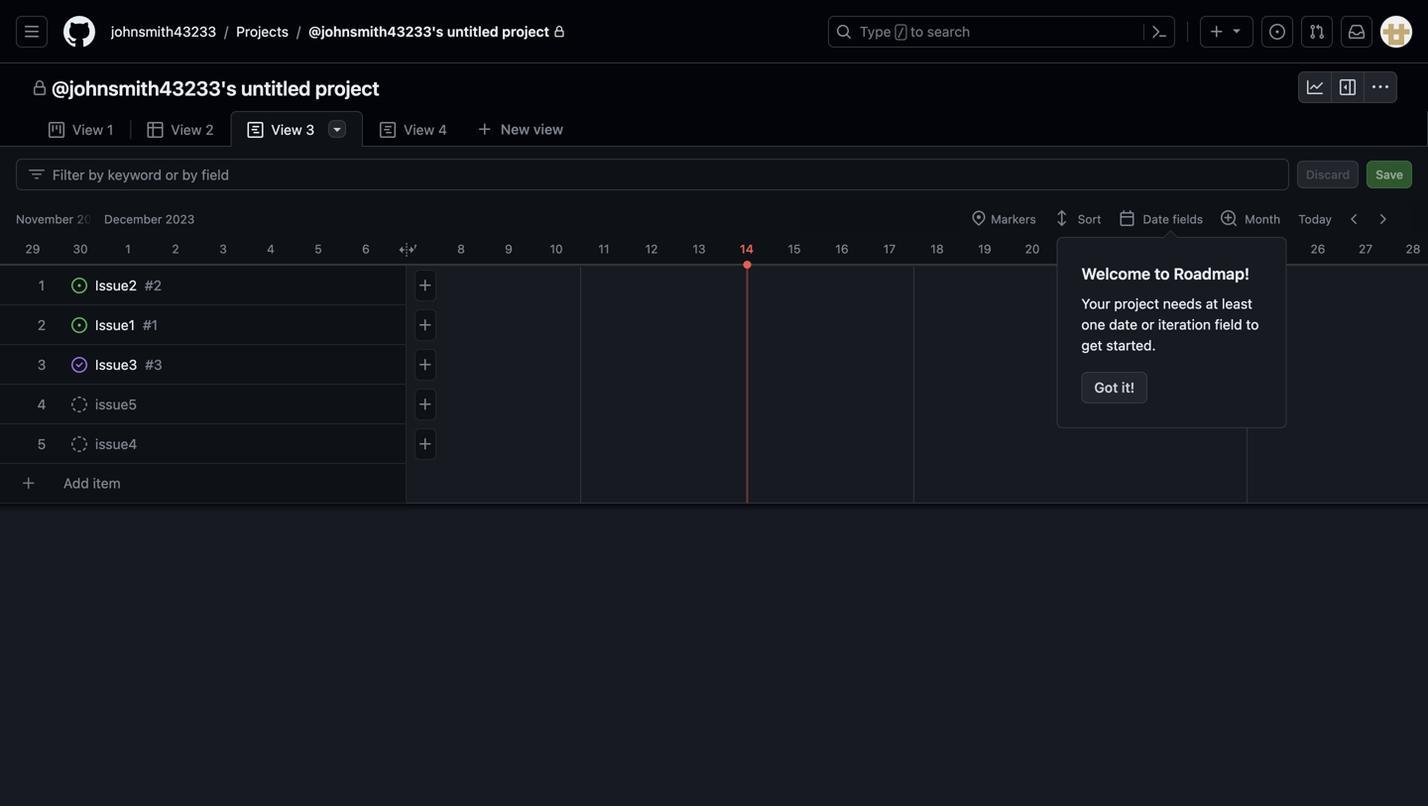Task type: vqa. For each thing, say whether or not it's contained in the screenshot.
currently
no



Task type: locate. For each thing, give the bounding box(es) containing it.
draft issue image left issue4
[[71, 436, 87, 452]]

issue1 # 1
[[95, 317, 158, 333]]

date
[[1143, 212, 1169, 226]]

6 column header
[[342, 234, 390, 258]]

1 inside cell
[[151, 317, 158, 333]]

sc 9kayk9 0 image left view 3
[[247, 122, 263, 138]]

project left lock image in the top of the page
[[502, 23, 549, 40]]

2 horizontal spatial sc 9kayk9 0 image
[[1340, 79, 1356, 95]]

1 down december at left top
[[125, 242, 131, 256]]

sc 9kayk9 0 image
[[1373, 79, 1389, 95], [32, 80, 48, 96], [49, 122, 64, 138], [147, 122, 163, 138], [380, 122, 396, 138], [29, 167, 45, 182], [1054, 210, 1070, 226]]

1 column header from the left
[[1056, 234, 1104, 258]]

0 horizontal spatial @johnsmith43233's
[[52, 76, 237, 100]]

0 horizontal spatial /
[[224, 23, 228, 40]]

open issue image for issue2
[[71, 278, 87, 294]]

tab list
[[32, 111, 608, 148]]

1 open issue image from the top
[[71, 278, 87, 294]]

view
[[72, 121, 103, 138], [171, 121, 202, 138], [271, 121, 302, 138], [404, 121, 435, 138]]

open issue image left issue2 link
[[71, 278, 87, 294]]

11 column header
[[580, 234, 628, 258]]

2023 up the 2 column header
[[165, 212, 195, 226]]

1 horizontal spatial /
[[297, 23, 301, 40]]

29
[[25, 242, 40, 256]]

got it! button
[[1082, 372, 1148, 404]]

1 vertical spatial create a date or iteration field to specify dates image
[[418, 357, 433, 373]]

1 vertical spatial untitled
[[241, 76, 311, 100]]

28 column header
[[1390, 234, 1428, 258]]

markers
[[991, 212, 1036, 226]]

november 2023 column header
[[4, 202, 1428, 234]]

@johnsmith43233's untitled project up view 2
[[52, 76, 379, 100]]

sc 9kayk9 0 image
[[1307, 79, 1323, 95], [1340, 79, 1356, 95], [247, 122, 263, 138]]

sc 9kayk9 0 image inside "no sort applied" element
[[1054, 210, 1070, 226]]

3 inside 'column header'
[[219, 242, 227, 256]]

1 create a date or iteration field to specify dates image from the top
[[418, 317, 433, 333]]

2 vertical spatial to
[[1246, 316, 1259, 333]]

0 horizontal spatial project
[[315, 76, 379, 100]]

untitled left lock image in the top of the page
[[447, 23, 499, 40]]

project up view options for view 3 image on the left top of page
[[315, 76, 379, 100]]

27
[[1359, 242, 1373, 256]]

4 left issue5
[[37, 396, 46, 413]]

view left view options for view 3 image on the left top of page
[[271, 121, 302, 138]]

to right field
[[1246, 316, 1259, 333]]

0 vertical spatial to
[[911, 23, 923, 40]]

discard button
[[1297, 161, 1359, 188]]

3 create a date or iteration field to specify dates image from the top
[[418, 436, 433, 452]]

0 vertical spatial #
[[145, 277, 153, 294]]

2 open issue image from the top
[[71, 317, 87, 333]]

issue5 cell
[[60, 385, 415, 424]]

2 left issue1 in the top of the page
[[38, 317, 46, 333]]

2 vertical spatial #
[[145, 357, 154, 373]]

drag to resize the table column image
[[399, 242, 415, 258]]

1
[[107, 121, 113, 138], [125, 242, 131, 256], [39, 277, 45, 294], [151, 317, 158, 333]]

20
[[1025, 242, 1040, 256]]

1 right issue1 in the top of the page
[[151, 317, 158, 333]]

1 left 'view 2' link
[[107, 121, 113, 138]]

# right issue2
[[145, 277, 153, 294]]

3 inside cell
[[154, 357, 162, 373]]

sc 9kayk9 0 image up november
[[29, 167, 45, 182]]

sc 9kayk9 0 image inside view filters "region"
[[29, 167, 45, 182]]

0 vertical spatial @johnsmith43233's
[[309, 23, 444, 40]]

cell
[[743, 261, 751, 269], [60, 266, 415, 305], [60, 305, 415, 345], [60, 345, 415, 385]]

add item
[[63, 475, 121, 491]]

4
[[438, 121, 447, 138], [267, 242, 275, 256], [37, 396, 46, 413]]

untitled
[[447, 23, 499, 40], [241, 76, 311, 100]]

sc 9kayk9 0 image down 'notifications' icon on the right top
[[1340, 79, 1356, 95]]

# right issue1 in the top of the page
[[143, 317, 151, 333]]

column header
[[1056, 234, 1104, 258], [1104, 234, 1152, 258], [1152, 234, 1199, 258], [1199, 234, 1247, 258], [1247, 234, 1294, 258]]

column header down sort dropdown button
[[1056, 234, 1104, 258]]

1 horizontal spatial 2023
[[165, 212, 195, 226]]

0 vertical spatial untitled
[[447, 23, 499, 40]]

cell down the 3 'column header' at the top
[[60, 266, 415, 305]]

26 column header
[[1294, 234, 1342, 258]]

1 vertical spatial draft issue image
[[71, 436, 87, 452]]

untitled up view 3
[[241, 76, 311, 100]]

sc 9kayk9 0 image up "save" button
[[1373, 79, 1389, 95]]

cell containing issue3
[[60, 345, 415, 385]]

0 vertical spatial open issue image
[[71, 278, 87, 294]]

new view button
[[464, 114, 576, 145]]

0 vertical spatial create a date or iteration field to specify dates image
[[418, 317, 433, 333]]

view 1 link
[[32, 111, 130, 148]]

1 vertical spatial @johnsmith43233's
[[52, 76, 237, 100]]

4 right the 3 'column header' at the top
[[267, 242, 275, 256]]

column header down the calendar icon
[[1104, 234, 1152, 258]]

sc 9kayk9 0 image left "sort"
[[1054, 210, 1070, 226]]

view for view 4
[[404, 121, 435, 138]]

draft issue image for issue4
[[71, 436, 87, 452]]

5
[[315, 242, 322, 256], [37, 436, 46, 452]]

fields
[[1173, 212, 1203, 226]]

0 horizontal spatial sc 9kayk9 0 image
[[247, 122, 263, 138]]

1 vertical spatial 4
[[267, 242, 275, 256]]

0 horizontal spatial 4
[[37, 396, 46, 413]]

lock image
[[553, 26, 565, 38]]

1 horizontal spatial 5
[[315, 242, 322, 256]]

0 vertical spatial 5
[[315, 242, 322, 256]]

1 horizontal spatial @johnsmith43233's
[[309, 23, 444, 40]]

/ right projects
[[297, 23, 301, 40]]

3 right the 2 column header
[[219, 242, 227, 256]]

issue1
[[95, 317, 135, 333]]

cell up issue5 cell
[[60, 305, 415, 345]]

2 inside column header
[[172, 242, 179, 256]]

2 horizontal spatial to
[[1246, 316, 1259, 333]]

5 column header from the left
[[1247, 234, 1294, 258]]

1 column header
[[104, 234, 152, 258]]

open issue image left issue1 link at the top of page
[[71, 317, 87, 333]]

list
[[103, 16, 816, 48]]

/ inside type / to search
[[897, 26, 904, 40]]

3 view from the left
[[271, 121, 302, 138]]

project up or
[[1114, 296, 1159, 312]]

sc 9kayk9 0 image left view 2
[[147, 122, 163, 138]]

create new item or add existing item image
[[21, 476, 37, 491]]

cell up issue4 cell
[[60, 345, 415, 385]]

draft issue image
[[71, 397, 87, 413], [71, 436, 87, 452]]

grid
[[0, 202, 1428, 806]]

view filters region
[[16, 159, 1412, 190]]

got it!
[[1094, 379, 1135, 396]]

1 vertical spatial create a date or iteration field to specify dates image
[[418, 397, 433, 413]]

7 column header
[[390, 234, 437, 258]]

2 2023 from the left
[[165, 212, 195, 226]]

@johnsmith43233's untitled project
[[309, 23, 549, 40], [52, 76, 379, 100]]

8 column header
[[437, 234, 485, 258]]

2 horizontal spatial /
[[897, 26, 904, 40]]

1 create a date or iteration field to specify dates image from the top
[[418, 278, 433, 294]]

needs
[[1163, 296, 1202, 312]]

2 vertical spatial project
[[1114, 296, 1159, 312]]

get
[[1082, 337, 1103, 354]]

3 inside tab list
[[306, 121, 314, 138]]

3
[[306, 121, 314, 138], [219, 242, 227, 256], [37, 357, 46, 373], [154, 357, 162, 373]]

got
[[1094, 379, 1118, 396]]

2 column header
[[152, 234, 199, 258]]

project inside navigation
[[315, 76, 379, 100]]

date fields button
[[1110, 205, 1212, 233]]

issue4
[[95, 436, 137, 452]]

2 vertical spatial 4
[[37, 396, 46, 413]]

2 view from the left
[[171, 121, 202, 138]]

sc 9kayk9 0 image inside view 4 link
[[380, 122, 396, 138]]

to left search
[[911, 23, 923, 40]]

view right view options for view 3 image on the left top of page
[[404, 121, 435, 138]]

2 vertical spatial create a date or iteration field to specify dates image
[[418, 436, 433, 452]]

view 4 link
[[363, 111, 464, 148]]

0 vertical spatial draft issue image
[[71, 397, 87, 413]]

view up november 2023 december 2023
[[72, 121, 103, 138]]

sc 9kayk9 0 image for view 4 link
[[380, 122, 396, 138]]

create a date or iteration field to specify dates image
[[418, 278, 433, 294], [418, 357, 433, 373]]

2023
[[77, 212, 106, 226], [165, 212, 195, 226]]

issue1 link
[[95, 315, 135, 336]]

sc 9kayk9 0 image up view 1 link
[[32, 80, 48, 96]]

sc 9kayk9 0 image inside view 1 link
[[49, 122, 64, 138]]

@johnsmith43233's inside list
[[309, 23, 444, 40]]

4 view from the left
[[404, 121, 435, 138]]

/ for type
[[897, 26, 904, 40]]

@johnsmith43233's untitled project up view 4
[[309, 23, 549, 40]]

/ left projects
[[224, 23, 228, 40]]

# for 2
[[145, 277, 153, 294]]

sc 9kayk9 0 image down git pull request icon
[[1307, 79, 1323, 95]]

2 horizontal spatial project
[[1114, 296, 1159, 312]]

discard
[[1306, 168, 1350, 182]]

1 vertical spatial open issue image
[[71, 317, 87, 333]]

sc 9kayk9 0 image left view 1
[[49, 122, 64, 138]]

4 column header from the left
[[1199, 234, 1247, 258]]

to up needs
[[1155, 264, 1170, 283]]

2 right 1 column header
[[172, 242, 179, 256]]

7
[[410, 242, 417, 256]]

2 column header from the left
[[1104, 234, 1152, 258]]

1 draft issue image from the top
[[71, 397, 87, 413]]

column header down month at the top right of the page
[[1247, 234, 1294, 258]]

16 column header
[[818, 234, 866, 258]]

project navigation
[[0, 63, 1428, 111]]

16
[[836, 242, 849, 256]]

11
[[598, 242, 610, 256]]

5 left issue4
[[37, 436, 46, 452]]

0 vertical spatial @johnsmith43233's untitled project
[[309, 23, 549, 40]]

view right view 1
[[171, 121, 202, 138]]

0 horizontal spatial 5
[[37, 436, 46, 452]]

view 3
[[271, 121, 314, 138]]

2 right issue2
[[153, 277, 162, 294]]

3 left closed as completed issue image
[[37, 357, 46, 373]]

9
[[505, 242, 513, 256]]

column header up roadmap!
[[1199, 234, 1247, 258]]

draft issue image inside issue4 cell
[[71, 436, 87, 452]]

0 horizontal spatial 2023
[[77, 212, 106, 226]]

27 column header
[[1342, 234, 1390, 258]]

your
[[1082, 296, 1111, 312]]

1 vertical spatial project
[[315, 76, 379, 100]]

1 view from the left
[[72, 121, 103, 138]]

3 right issue3
[[154, 357, 162, 373]]

view for view 2
[[171, 121, 202, 138]]

issue3
[[95, 357, 137, 373]]

december
[[104, 212, 162, 226]]

2 draft issue image from the top
[[71, 436, 87, 452]]

1 vertical spatial 5
[[37, 436, 46, 452]]

column header down date fields
[[1152, 234, 1199, 258]]

view 2
[[171, 121, 214, 138]]

issue3 # 3
[[95, 357, 162, 373]]

20 column header
[[1009, 234, 1056, 258]]

0 vertical spatial project
[[502, 23, 549, 40]]

0 vertical spatial 4
[[438, 121, 447, 138]]

2023 up 30 column header
[[77, 212, 106, 226]]

12
[[645, 242, 658, 256]]

@johnsmith43233's
[[309, 23, 444, 40], [52, 76, 237, 100]]

project
[[502, 23, 549, 40], [315, 76, 379, 100], [1114, 296, 1159, 312]]

0 vertical spatial create a date or iteration field to specify dates image
[[418, 278, 433, 294]]

1 vertical spatial @johnsmith43233's untitled project
[[52, 76, 379, 100]]

/ right the type
[[897, 26, 904, 40]]

create a date or iteration field to specify dates image
[[418, 317, 433, 333], [418, 397, 433, 413], [418, 436, 433, 452]]

30
[[73, 242, 88, 256]]

iteration
[[1158, 316, 1211, 333]]

sc 9kayk9 0 image left view 4
[[380, 122, 396, 138]]

1 vertical spatial to
[[1155, 264, 1170, 283]]

type / to search
[[860, 23, 970, 40]]

date
[[1109, 316, 1138, 333]]

1 horizontal spatial 4
[[267, 242, 275, 256]]

draft issue image inside issue5 cell
[[71, 397, 87, 413]]

1 vertical spatial #
[[143, 317, 151, 333]]

0 horizontal spatial untitled
[[241, 76, 311, 100]]

3 left view options for view 3 image on the left top of page
[[306, 121, 314, 138]]

14
[[740, 242, 754, 256]]

open issue image
[[71, 278, 87, 294], [71, 317, 87, 333]]

4 column header
[[247, 234, 295, 258]]

4 left new at top left
[[438, 121, 447, 138]]

2 horizontal spatial 4
[[438, 121, 447, 138]]

/
[[224, 23, 228, 40], [297, 23, 301, 40], [897, 26, 904, 40]]

projects link
[[228, 16, 297, 48]]

8
[[457, 242, 465, 256]]

1 horizontal spatial untitled
[[447, 23, 499, 40]]

johnsmith43233 / projects /
[[111, 23, 301, 40]]

sort button
[[1045, 205, 1110, 233]]

sc 9kayk9 0 image inside 'view 2' link
[[147, 122, 163, 138]]

5 left 6
[[315, 242, 322, 256]]

9 column header
[[485, 234, 533, 258]]

draft issue image left issue5
[[71, 397, 87, 413]]

cell down "14"
[[743, 261, 751, 269]]

view 4
[[404, 121, 447, 138]]

to
[[911, 23, 923, 40], [1155, 264, 1170, 283], [1246, 316, 1259, 333]]

# right issue3
[[145, 357, 154, 373]]

# for 1
[[143, 317, 151, 333]]

plus image
[[1209, 24, 1225, 40]]

or
[[1141, 316, 1155, 333]]



Task type: describe. For each thing, give the bounding box(es) containing it.
26
[[1311, 242, 1326, 256]]

Filter by keyword or by field field
[[53, 160, 1272, 189]]

it!
[[1122, 379, 1135, 396]]

1 inside column header
[[125, 242, 131, 256]]

# for 3
[[145, 357, 154, 373]]

projects
[[236, 23, 289, 40]]

issue3 link
[[95, 355, 137, 375]]

welcome to roadmap! menu bar
[[962, 205, 1412, 428]]

welcome to roadmap! tab panel
[[0, 147, 1428, 806]]

untitled inside @johnsmith43233's untitled project link
[[447, 23, 499, 40]]

add
[[63, 475, 89, 491]]

view options for view 3 image
[[329, 121, 345, 137]]

started.
[[1106, 337, 1156, 354]]

@johnsmith43233's inside project navigation
[[52, 76, 237, 100]]

least
[[1222, 296, 1253, 312]]

sc 9kayk9 0 image for view filters "region"
[[29, 167, 45, 182]]

homepage image
[[63, 16, 95, 48]]

search
[[927, 23, 970, 40]]

sc 9kayk9 0 image for 'view 2' link
[[147, 122, 163, 138]]

scroll to previous date range image
[[1347, 211, 1363, 227]]

2 left view 3
[[205, 121, 214, 138]]

issue5
[[95, 396, 137, 413]]

tab list containing new view
[[32, 111, 608, 148]]

14 column header
[[723, 234, 771, 258]]

no sort applied element
[[1054, 209, 1101, 229]]

welcome to roadmap! menu item
[[1057, 205, 1287, 428]]

2 create a date or iteration field to specify dates image from the top
[[418, 397, 433, 413]]

18
[[931, 242, 944, 256]]

notifications image
[[1349, 24, 1365, 40]]

30 column header
[[57, 234, 104, 258]]

sc 9kayk9 0 image for view 1 link
[[49, 122, 64, 138]]

open issue image for issue1
[[71, 317, 87, 333]]

view 3 link
[[231, 111, 363, 148]]

5 column header
[[295, 234, 342, 258]]

new
[[501, 121, 530, 137]]

november 2023 december 2023
[[16, 212, 195, 226]]

issue2 link
[[95, 275, 137, 296]]

closed as completed issue image
[[71, 357, 87, 373]]

3 column header
[[199, 234, 247, 258]]

17
[[884, 242, 896, 256]]

today
[[1298, 212, 1332, 226]]

one
[[1082, 316, 1105, 333]]

3 column header from the left
[[1152, 234, 1199, 258]]

scroll to next date range image
[[1375, 211, 1391, 227]]

12 column header
[[628, 234, 675, 258]]

6
[[362, 242, 370, 256]]

issue2
[[95, 277, 137, 294]]

view for view 1
[[72, 121, 103, 138]]

markers button
[[962, 205, 1045, 233]]

29 column header
[[9, 234, 57, 258]]

15 column header
[[771, 234, 818, 258]]

grid containing 1
[[0, 202, 1428, 806]]

view for view 3
[[271, 121, 302, 138]]

johnsmith43233 link
[[103, 16, 224, 48]]

4 inside column header
[[267, 242, 275, 256]]

your project needs at least one date or iteration field to get started.
[[1082, 296, 1259, 354]]

save button
[[1367, 161, 1412, 188]]

roadmap!
[[1174, 264, 1250, 283]]

@johnsmith43233's untitled project link
[[301, 16, 573, 48]]

@johnsmith43233's untitled project inside project navigation
[[52, 76, 379, 100]]

draft issue image for issue5
[[71, 397, 87, 413]]

to inside your project needs at least one date or iteration field to get started.
[[1246, 316, 1259, 333]]

28
[[1406, 242, 1421, 256]]

git pull request image
[[1309, 24, 1325, 40]]

issue opened image
[[1270, 24, 1285, 40]]

sort
[[1078, 212, 1101, 226]]

welcome
[[1082, 264, 1151, 283]]

1 horizontal spatial sc 9kayk9 0 image
[[1307, 79, 1323, 95]]

triangle down image
[[1229, 22, 1245, 38]]

cell containing issue2
[[60, 266, 415, 305]]

calendar image
[[1119, 210, 1135, 226]]

sc 9kayk9 0 image inside view 3 link
[[247, 122, 263, 138]]

list containing johnsmith43233 / projects /
[[103, 16, 816, 48]]

5 inside 5 column header
[[315, 242, 322, 256]]

Start typing to create a draft, or type hashtag to select a repository text field
[[44, 465, 407, 502]]

13
[[693, 242, 706, 256]]

december 2023 column header
[[92, 202, 1428, 234]]

19
[[978, 242, 991, 256]]

save
[[1376, 168, 1403, 182]]

/ for johnsmith43233
[[224, 23, 228, 40]]

type
[[860, 23, 891, 40]]

10 column header
[[533, 234, 580, 258]]

cell containing issue1
[[60, 305, 415, 345]]

1 2023 from the left
[[77, 212, 106, 226]]

welcome to roadmap!
[[1082, 264, 1250, 283]]

18 column header
[[913, 234, 961, 258]]

issue4 cell
[[60, 424, 415, 464]]

1 horizontal spatial project
[[502, 23, 549, 40]]

issue2 # 2
[[95, 277, 162, 294]]

17 column header
[[866, 234, 913, 258]]

0 horizontal spatial to
[[911, 23, 923, 40]]

view
[[533, 121, 563, 137]]

month button
[[1212, 205, 1290, 233]]

today button
[[1290, 205, 1341, 233]]

date fields
[[1143, 212, 1203, 226]]

13 column header
[[675, 234, 723, 258]]

untitled inside project navigation
[[241, 76, 311, 100]]

at
[[1206, 296, 1218, 312]]

1 down 29
[[39, 277, 45, 294]]

field
[[1215, 316, 1242, 333]]

view 1
[[72, 121, 113, 138]]

1 horizontal spatial to
[[1155, 264, 1170, 283]]

item
[[93, 475, 121, 491]]

johnsmith43233
[[111, 23, 216, 40]]

10
[[550, 242, 563, 256]]

15
[[788, 242, 801, 256]]

view 2 link
[[130, 111, 231, 148]]

command palette image
[[1152, 24, 1167, 40]]

project inside your project needs at least one date or iteration field to get started.
[[1114, 296, 1159, 312]]

sc 9kayk9 0 image for sort dropdown button
[[1054, 210, 1070, 226]]

november
[[16, 212, 74, 226]]

19 column header
[[961, 234, 1009, 258]]

2 create a date or iteration field to specify dates image from the top
[[418, 357, 433, 373]]

@johnsmith43233's untitled project inside @johnsmith43233's untitled project link
[[309, 23, 549, 40]]

1 inside tab list
[[107, 121, 113, 138]]

month
[[1245, 212, 1281, 226]]

new view
[[501, 121, 563, 137]]



